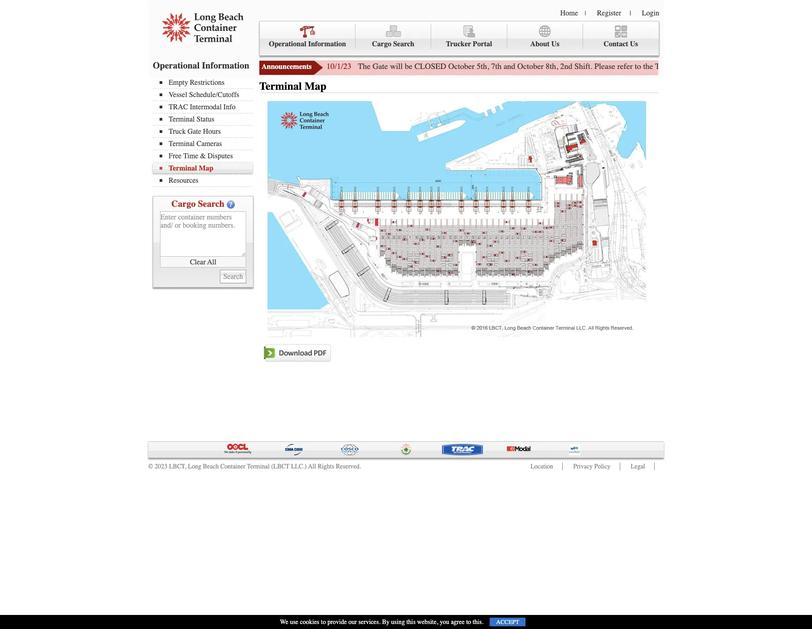 Task type: describe. For each thing, give the bounding box(es) containing it.
clear all
[[190, 258, 217, 266]]

the
[[358, 61, 371, 71]]

all inside button
[[207, 258, 217, 266]]

policy
[[595, 463, 611, 471]]

cookies
[[300, 619, 320, 626]]

home link
[[561, 9, 579, 17]]

container
[[221, 463, 246, 471]]

10/1/23
[[327, 61, 352, 71]]

terminal map
[[260, 80, 327, 93]]

1 horizontal spatial gate
[[373, 61, 388, 71]]

about
[[531, 40, 550, 48]]

register link
[[598, 9, 622, 17]]

home
[[561, 9, 579, 17]]

cargo search inside 'link'
[[372, 40, 415, 48]]

shift.
[[575, 61, 593, 71]]

clear
[[190, 258, 206, 266]]

terminal status link
[[160, 115, 253, 123]]

1 vertical spatial cargo search
[[172, 199, 225, 209]]

1 vertical spatial cargo
[[172, 199, 196, 209]]

search inside 'link'
[[394, 40, 415, 48]]

disputes
[[208, 152, 233, 160]]

terminal map link
[[160, 164, 253, 172]]

contact
[[604, 40, 629, 48]]

2nd
[[561, 61, 573, 71]]

(lbct
[[271, 463, 290, 471]]

1 | from the left
[[585, 10, 587, 17]]

0 vertical spatial hours
[[694, 61, 714, 71]]

us for contact us
[[631, 40, 639, 48]]

contact us
[[604, 40, 639, 48]]

please
[[595, 61, 616, 71]]

llc.)
[[291, 463, 307, 471]]

restrictions
[[190, 79, 225, 87]]

trac
[[169, 103, 188, 111]]

1 vertical spatial information
[[202, 60, 250, 71]]

page
[[732, 61, 747, 71]]

lbct,
[[169, 463, 186, 471]]

website,
[[418, 619, 439, 626]]

2 horizontal spatial to
[[635, 61, 642, 71]]

web
[[716, 61, 730, 71]]

0 horizontal spatial search
[[198, 199, 225, 209]]

resources link
[[160, 177, 253, 185]]

free
[[169, 152, 182, 160]]

login
[[643, 9, 660, 17]]

and
[[504, 61, 516, 71]]

terminal down announcements
[[260, 80, 302, 93]]

empty restrictions vessel schedule/cutoffs trac intermodal info terminal status truck gate hours terminal cameras free time & disputes terminal map resources
[[169, 79, 239, 185]]

truck gate hours link
[[160, 128, 253, 136]]

© 2023 lbct, long beach container terminal (lbct llc.) all rights reserved.
[[148, 463, 361, 471]]

7th
[[492, 61, 502, 71]]

long
[[188, 463, 201, 471]]

2023
[[155, 463, 168, 471]]

status
[[197, 115, 215, 123]]

using
[[391, 619, 405, 626]]

cargo search link
[[356, 24, 432, 49]]

the
[[644, 61, 654, 71]]

menu bar containing empty restrictions
[[153, 78, 257, 187]]

rights
[[318, 463, 335, 471]]

intermodal
[[190, 103, 222, 111]]

trucker portal
[[446, 40, 493, 48]]

trucker portal link
[[432, 24, 508, 49]]

accept
[[497, 619, 520, 626]]

register
[[598, 9, 622, 17]]

cameras
[[197, 140, 222, 148]]

accept button
[[490, 618, 526, 627]]

beach
[[203, 463, 219, 471]]

terminal up resources
[[169, 164, 197, 172]]

will
[[390, 61, 403, 71]]

us for about us
[[552, 40, 560, 48]]

be
[[405, 61, 413, 71]]

gate
[[785, 61, 799, 71]]



Task type: vqa. For each thing, say whether or not it's contained in the screenshot.
ST
no



Task type: locate. For each thing, give the bounding box(es) containing it.
we use cookies to provide our services. by using this website, you agree to this.
[[280, 619, 484, 626]]

contact us link
[[584, 24, 659, 49]]

0 vertical spatial truck
[[656, 61, 675, 71]]

location
[[531, 463, 554, 471]]

operational information inside operational information link
[[269, 40, 346, 48]]

0 horizontal spatial information
[[202, 60, 250, 71]]

this
[[407, 619, 416, 626]]

2 | from the left
[[630, 10, 632, 17]]

0 horizontal spatial us
[[552, 40, 560, 48]]

hours up cameras
[[203, 128, 221, 136]]

us
[[552, 40, 560, 48], [631, 40, 639, 48]]

cargo down resources
[[172, 199, 196, 209]]

operational
[[269, 40, 307, 48], [153, 60, 200, 71]]

0 vertical spatial all
[[207, 258, 217, 266]]

operational information link
[[260, 24, 356, 49]]

information inside operational information link
[[308, 40, 346, 48]]

use
[[290, 619, 299, 626]]

privacy policy
[[574, 463, 611, 471]]

0 vertical spatial cargo search
[[372, 40, 415, 48]]

login link
[[643, 9, 660, 17]]

1 horizontal spatial cargo search
[[372, 40, 415, 48]]

trucker
[[446, 40, 472, 48]]

1 vertical spatial hours
[[203, 128, 221, 136]]

8th,
[[546, 61, 559, 71]]

0 vertical spatial operational
[[269, 40, 307, 48]]

2 us from the left
[[631, 40, 639, 48]]

1 horizontal spatial october
[[518, 61, 544, 71]]

to left "this."
[[467, 619, 472, 626]]

1 vertical spatial map
[[199, 164, 214, 172]]

terminal
[[260, 80, 302, 93], [169, 115, 195, 123], [169, 140, 195, 148], [169, 164, 197, 172], [247, 463, 270, 471]]

| left login link
[[630, 10, 632, 17]]

map
[[305, 80, 327, 93], [199, 164, 214, 172]]

|
[[585, 10, 587, 17], [630, 10, 632, 17]]

vessel schedule/cutoffs link
[[160, 91, 253, 99]]

0 horizontal spatial menu bar
[[153, 78, 257, 187]]

0 vertical spatial map
[[305, 80, 327, 93]]

operational information up announcements
[[269, 40, 346, 48]]

all right llc.)
[[308, 463, 316, 471]]

truck
[[656, 61, 675, 71], [169, 128, 186, 136]]

to left the provide
[[321, 619, 326, 626]]

refer
[[618, 61, 633, 71]]

terminal cameras link
[[160, 140, 253, 148]]

us right about
[[552, 40, 560, 48]]

1 horizontal spatial truck
[[656, 61, 675, 71]]

0 horizontal spatial cargo search
[[172, 199, 225, 209]]

legal link
[[631, 463, 646, 471]]

operational up announcements
[[269, 40, 307, 48]]

hours left web
[[694, 61, 714, 71]]

terminal up free
[[169, 140, 195, 148]]

1 vertical spatial search
[[198, 199, 225, 209]]

operational information
[[269, 40, 346, 48], [153, 60, 250, 71]]

vessel
[[169, 91, 187, 99]]

map inside empty restrictions vessel schedule/cutoffs trac intermodal info terminal status truck gate hours terminal cameras free time & disputes terminal map resources
[[199, 164, 214, 172]]

our
[[349, 619, 357, 626]]

to left the
[[635, 61, 642, 71]]

map down free time & disputes link
[[199, 164, 214, 172]]

hours
[[694, 61, 714, 71], [203, 128, 221, 136]]

0 horizontal spatial cargo
[[172, 199, 196, 209]]

privacy
[[574, 463, 593, 471]]

information
[[308, 40, 346, 48], [202, 60, 250, 71]]

gate
[[373, 61, 388, 71], [677, 61, 692, 71], [188, 128, 201, 136]]

truck down trac
[[169, 128, 186, 136]]

1 horizontal spatial all
[[308, 463, 316, 471]]

free time & disputes link
[[160, 152, 253, 160]]

1 horizontal spatial to
[[467, 619, 472, 626]]

Enter container numbers and/ or booking numbers.  text field
[[160, 211, 246, 257]]

resources
[[169, 177, 199, 185]]

2 october from the left
[[518, 61, 544, 71]]

empty
[[169, 79, 188, 87]]

1 horizontal spatial cargo
[[372, 40, 392, 48]]

menu bar containing operational information
[[260, 21, 660, 56]]

we
[[280, 619, 289, 626]]

portal
[[473, 40, 493, 48]]

you
[[440, 619, 450, 626]]

0 vertical spatial menu bar
[[260, 21, 660, 56]]

1 vertical spatial all
[[308, 463, 316, 471]]

1 horizontal spatial information
[[308, 40, 346, 48]]

map down announcements
[[305, 80, 327, 93]]

about us link
[[508, 24, 584, 49]]

0 horizontal spatial |
[[585, 10, 587, 17]]

clear all button
[[160, 257, 246, 268]]

0 vertical spatial search
[[394, 40, 415, 48]]

0 horizontal spatial all
[[207, 258, 217, 266]]

about us
[[531, 40, 560, 48]]

&
[[200, 152, 206, 160]]

1 vertical spatial operational information
[[153, 60, 250, 71]]

hours inside empty restrictions vessel schedule/cutoffs trac intermodal info terminal status truck gate hours terminal cameras free time & disputes terminal map resources
[[203, 128, 221, 136]]

1 vertical spatial menu bar
[[153, 78, 257, 187]]

1 horizontal spatial |
[[630, 10, 632, 17]]

0 horizontal spatial map
[[199, 164, 214, 172]]

schedule/cutoffs
[[189, 91, 239, 99]]

provide
[[328, 619, 347, 626]]

cargo search
[[372, 40, 415, 48], [172, 199, 225, 209]]

gate inside empty restrictions vessel schedule/cutoffs trac intermodal info terminal status truck gate hours terminal cameras free time & disputes terminal map resources
[[188, 128, 201, 136]]

us right contact
[[631, 40, 639, 48]]

information up the restrictions on the left top of page
[[202, 60, 250, 71]]

None submit
[[220, 270, 246, 284]]

october left 5th,
[[449, 61, 475, 71]]

further
[[761, 61, 783, 71]]

search
[[394, 40, 415, 48], [198, 199, 225, 209]]

cargo inside 'link'
[[372, 40, 392, 48]]

october right and
[[518, 61, 544, 71]]

services.
[[359, 619, 381, 626]]

1 horizontal spatial search
[[394, 40, 415, 48]]

operational information up empty restrictions link
[[153, 60, 250, 71]]

closed
[[415, 61, 447, 71]]

0 horizontal spatial truck
[[169, 128, 186, 136]]

2 horizontal spatial gate
[[677, 61, 692, 71]]

0 horizontal spatial to
[[321, 619, 326, 626]]

operational up empty on the left top of page
[[153, 60, 200, 71]]

announcements
[[262, 63, 312, 71]]

search up be
[[394, 40, 415, 48]]

october
[[449, 61, 475, 71], [518, 61, 544, 71]]

all right clear at the top left of page
[[207, 258, 217, 266]]

legal
[[631, 463, 646, 471]]

0 vertical spatial cargo
[[372, 40, 392, 48]]

cargo search down resources link
[[172, 199, 225, 209]]

cargo search up will
[[372, 40, 415, 48]]

1 horizontal spatial us
[[631, 40, 639, 48]]

information up 10/1/23
[[308, 40, 346, 48]]

0 vertical spatial information
[[308, 40, 346, 48]]

menu bar
[[260, 21, 660, 56], [153, 78, 257, 187]]

0 horizontal spatial operational information
[[153, 60, 250, 71]]

1 horizontal spatial operational information
[[269, 40, 346, 48]]

trac intermodal info link
[[160, 103, 253, 111]]

truck right the
[[656, 61, 675, 71]]

search down resources link
[[198, 199, 225, 209]]

by
[[382, 619, 390, 626]]

1 vertical spatial operational
[[153, 60, 200, 71]]

0 horizontal spatial operational
[[153, 60, 200, 71]]

reserved.
[[336, 463, 361, 471]]

0 horizontal spatial gate
[[188, 128, 201, 136]]

agree
[[451, 619, 465, 626]]

privacy policy link
[[574, 463, 611, 471]]

to
[[635, 61, 642, 71], [321, 619, 326, 626], [467, 619, 472, 626]]

this.
[[473, 619, 484, 626]]

0 horizontal spatial october
[[449, 61, 475, 71]]

1 horizontal spatial operational
[[269, 40, 307, 48]]

10/1/23 the gate will be closed october 5th, 7th and october 8th, 2nd shift. please refer to the truck gate hours web page for further gate deta
[[327, 61, 813, 71]]

1 us from the left
[[552, 40, 560, 48]]

0 vertical spatial operational information
[[269, 40, 346, 48]]

terminal left (lbct
[[247, 463, 270, 471]]

1 vertical spatial truck
[[169, 128, 186, 136]]

cargo up will
[[372, 40, 392, 48]]

time
[[183, 152, 198, 160]]

terminal down trac
[[169, 115, 195, 123]]

1 horizontal spatial map
[[305, 80, 327, 93]]

truck inside empty restrictions vessel schedule/cutoffs trac intermodal info terminal status truck gate hours terminal cameras free time & disputes terminal map resources
[[169, 128, 186, 136]]

1 horizontal spatial hours
[[694, 61, 714, 71]]

©
[[148, 463, 153, 471]]

5th,
[[477, 61, 490, 71]]

| right home link
[[585, 10, 587, 17]]

1 october from the left
[[449, 61, 475, 71]]

0 horizontal spatial hours
[[203, 128, 221, 136]]

all
[[207, 258, 217, 266], [308, 463, 316, 471]]

location link
[[531, 463, 554, 471]]

1 horizontal spatial menu bar
[[260, 21, 660, 56]]

deta
[[801, 61, 813, 71]]

empty restrictions link
[[160, 79, 253, 87]]



